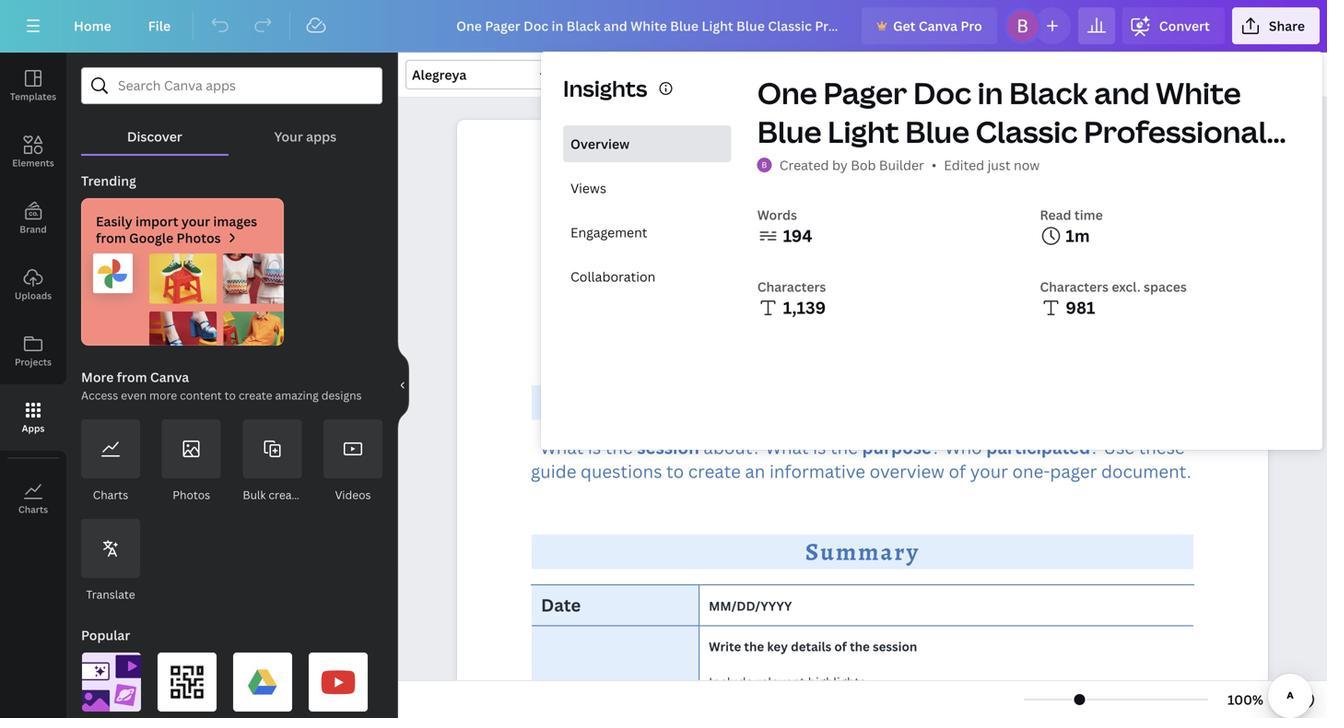 Task type: locate. For each thing, give the bounding box(es) containing it.
create down the about?
[[689, 460, 741, 483]]

2 the from the left
[[831, 435, 858, 459]]

1 horizontal spatial canva
[[919, 17, 958, 35]]

one
[[758, 73, 818, 113], [693, 189, 827, 296]]

amazing
[[275, 388, 319, 403]]

create inside more from canva access even more content to create amazing designs
[[239, 388, 273, 403]]

one up created
[[758, 73, 818, 113]]

0 vertical spatial your
[[182, 213, 210, 230]]

charts for more from canva "element"
[[93, 487, 128, 503]]

2 characters from the left
[[1040, 278, 1109, 296]]

group
[[566, 60, 664, 89]]

is
[[588, 435, 601, 459], [813, 435, 827, 459]]

0 horizontal spatial what
[[541, 435, 584, 459]]

0 horizontal spatial canva
[[150, 368, 189, 386]]

1 horizontal spatial to
[[667, 460, 684, 483]]

create right bulk
[[269, 487, 303, 503]]

to inside more from canva access even more content to create amazing designs
[[225, 388, 236, 403]]

who
[[945, 435, 983, 459]]

1 horizontal spatial charts
[[93, 487, 128, 503]]

main menu bar
[[0, 0, 1328, 53]]

0 vertical spatial create
[[239, 388, 273, 403]]

from
[[96, 229, 126, 247], [117, 368, 147, 386]]

0 horizontal spatial to
[[225, 388, 236, 403]]

more from canva element
[[81, 420, 383, 604]]

? left use
[[1091, 435, 1100, 459]]

photos inside easily import your images from google photos
[[177, 229, 221, 247]]

get
[[894, 17, 916, 35]]

one up 1,139
[[693, 189, 827, 296]]

? left who
[[932, 435, 941, 459]]

1 horizontal spatial the
[[831, 435, 858, 459]]

0 horizontal spatial is
[[588, 435, 601, 459]]

your inside easily import your images from google photos
[[182, 213, 210, 230]]

1 horizontal spatial ?
[[1091, 435, 1100, 459]]

charts button
[[0, 466, 66, 532]]

one for one pager
[[693, 189, 827, 296]]

white
[[1156, 73, 1242, 113]]

templates button
[[0, 53, 66, 119]]

0 vertical spatial to
[[225, 388, 236, 403]]

one inside the 'one pager doc in black and white blue light blue classic professional style'
[[758, 73, 818, 113]]

what up informative on the right
[[766, 435, 809, 459]]

charts right 'charts' button
[[93, 487, 128, 503]]

overview button
[[563, 125, 732, 162]]

canva up more
[[150, 368, 189, 386]]

just
[[988, 156, 1011, 174]]

1 vertical spatial charts
[[18, 503, 48, 516]]

to right content at the left of page
[[225, 388, 236, 403]]

1 horizontal spatial is
[[813, 435, 827, 459]]

charts inside button
[[18, 503, 48, 516]]

0 horizontal spatial ?
[[932, 435, 941, 459]]

one pager
[[693, 189, 1033, 296]]

what is the session about? what is the purpose ? who participated
[[541, 435, 1091, 459]]

photos right google
[[177, 229, 221, 247]]

1 vertical spatial canva
[[150, 368, 189, 386]]

1 characters from the left
[[758, 278, 827, 296]]

1 vertical spatial from
[[117, 368, 147, 386]]

from up "even"
[[117, 368, 147, 386]]

pager up bob
[[824, 73, 908, 113]]

important
[[767, 307, 862, 333]]

session
[[637, 435, 700, 459]]

1 horizontal spatial what
[[766, 435, 809, 459]]

your right import
[[182, 213, 210, 230]]

side panel tab list
[[0, 53, 66, 532]]

blue up • on the right
[[906, 112, 970, 152]]

blue
[[758, 112, 822, 152], [906, 112, 970, 152]]

from left google
[[96, 229, 126, 247]]

0 horizontal spatial the
[[606, 435, 633, 459]]

1 the from the left
[[606, 435, 633, 459]]

canva
[[919, 17, 958, 35], [150, 368, 189, 386]]

0 vertical spatial canva
[[919, 17, 958, 35]]

2 ? from the left
[[1091, 435, 1100, 459]]

and
[[1095, 73, 1150, 113]]

in
[[978, 73, 1004, 113]]

create
[[239, 388, 273, 403], [689, 460, 741, 483], [269, 487, 303, 503]]

charts inside more from canva "element"
[[93, 487, 128, 503]]

the up 'questions'
[[606, 435, 633, 459]]

•
[[932, 156, 937, 174]]

views button
[[563, 170, 732, 207]]

canva left pro
[[919, 17, 958, 35]]

is up 'questions'
[[588, 435, 601, 459]]

professional
[[1084, 112, 1267, 152]]

the
[[606, 435, 633, 459], [831, 435, 858, 459]]

photos left bulk
[[173, 487, 210, 503]]

your right for
[[968, 307, 1011, 333]]

0 vertical spatial pager
[[824, 73, 908, 113]]

characters up 981 at the top right of page
[[1040, 278, 1109, 296]]

one for one pager doc in black and white blue light blue classic professional style
[[758, 73, 818, 113]]

collaboration
[[571, 268, 656, 285]]

0 vertical spatial from
[[96, 229, 126, 247]]

the up informative on the right
[[831, 435, 858, 459]]

details
[[867, 307, 931, 333]]

pager inside the 'one pager doc in black and white blue light blue classic professional style'
[[824, 73, 908, 113]]

?
[[932, 435, 941, 459], [1091, 435, 1100, 459]]

videos
[[335, 487, 371, 503]]

bob
[[851, 156, 876, 174]]

apps
[[22, 422, 45, 435]]

black
[[1010, 73, 1089, 113]]

1 vertical spatial photos
[[173, 487, 210, 503]]

1 horizontal spatial characters
[[1040, 278, 1109, 296]]

pager down • on the right
[[839, 189, 1033, 296]]

1 vertical spatial create
[[689, 460, 741, 483]]

trending
[[81, 172, 136, 189]]

more
[[149, 388, 177, 403]]

brand button
[[0, 185, 66, 252]]

characters
[[758, 278, 827, 296], [1040, 278, 1109, 296]]

1 vertical spatial one
[[693, 189, 827, 296]]

1 vertical spatial to
[[667, 460, 684, 483]]

brand
[[20, 223, 47, 236]]

blue up created
[[758, 112, 822, 152]]

0 horizontal spatial blue
[[758, 112, 822, 152]]

create inside more from canva "element"
[[269, 487, 303, 503]]

0 horizontal spatial charts
[[18, 503, 48, 516]]

1 vertical spatial pager
[[839, 189, 1033, 296]]

get canva pro
[[894, 17, 983, 35]]

uploads
[[15, 290, 52, 302]]

1 blue from the left
[[758, 112, 822, 152]]

read time
[[1040, 206, 1104, 224]]

0 horizontal spatial characters
[[758, 278, 827, 296]]

is up informative on the right
[[813, 435, 827, 459]]

bulk create
[[243, 487, 303, 503]]

1 horizontal spatial blue
[[906, 112, 970, 152]]

charts down "apps"
[[18, 503, 48, 516]]

templates
[[10, 90, 56, 103]]

0 vertical spatial charts
[[93, 487, 128, 503]]

summarize
[[657, 307, 762, 333]]

what
[[541, 435, 584, 459], [766, 435, 809, 459]]

100%
[[1228, 691, 1264, 709]]

engagement
[[571, 224, 648, 241]]

to down session
[[667, 460, 684, 483]]

translate
[[86, 587, 135, 602]]

2 vertical spatial create
[[269, 487, 303, 503]]

participated
[[987, 435, 1091, 459]]

one-
[[1013, 460, 1051, 483]]

what up guide
[[541, 435, 584, 459]]

to inside the ? use these guide questions to create an informative overview of your one-pager document.
[[667, 460, 684, 483]]

create left amazing in the left bottom of the page
[[239, 388, 273, 403]]

informative
[[770, 460, 866, 483]]

light
[[828, 112, 900, 152]]

characters up 1,139
[[758, 278, 827, 296]]

2 vertical spatial your
[[971, 460, 1009, 483]]

None text field
[[457, 120, 1269, 718]]

your right the of in the bottom of the page
[[971, 460, 1009, 483]]

projects button
[[0, 318, 66, 385]]

file
[[148, 17, 171, 35]]

style
[[758, 150, 834, 190]]

share button
[[1233, 7, 1320, 44]]

views
[[571, 179, 607, 197]]

0 vertical spatial one
[[758, 73, 818, 113]]

0 vertical spatial photos
[[177, 229, 221, 247]]

file button
[[133, 7, 186, 44]]

photos inside more from canva "element"
[[173, 487, 210, 503]]

share
[[1270, 17, 1306, 35]]



Task type: vqa. For each thing, say whether or not it's contained in the screenshot.
Created by Bob Builder • Edited just now
yes



Task type: describe. For each thing, give the bounding box(es) containing it.
projects
[[15, 356, 52, 368]]

by
[[833, 156, 848, 174]]

images
[[213, 213, 257, 230]]

none text field containing one pager
[[457, 120, 1269, 718]]

easily
[[96, 213, 133, 230]]

discover button
[[81, 104, 228, 154]]

1 is from the left
[[588, 435, 601, 459]]

overview
[[571, 135, 630, 153]]

alegreya button
[[406, 60, 559, 89]]

uploads button
[[0, 252, 66, 318]]

characters for characters excl. spaces
[[1040, 278, 1109, 296]]

created
[[780, 156, 829, 174]]

charts for 'charts' button
[[18, 503, 48, 516]]

google
[[129, 229, 174, 247]]

guide
[[531, 460, 577, 483]]

spaces
[[1144, 278, 1187, 296]]

2 blue from the left
[[906, 112, 970, 152]]

of
[[949, 460, 967, 483]]

content
[[180, 388, 222, 403]]

more from canva access even more content to create amazing designs
[[81, 368, 362, 403]]

easily import your images from google photos
[[96, 213, 257, 247]]

2 what from the left
[[766, 435, 809, 459]]

from inside easily import your images from google photos
[[96, 229, 126, 247]]

convert button
[[1123, 7, 1225, 44]]

collaboration button
[[563, 258, 732, 295]]

canva inside button
[[919, 17, 958, 35]]

designs
[[322, 388, 362, 403]]

time
[[1075, 206, 1104, 224]]

access
[[81, 388, 118, 403]]

popular
[[81, 627, 130, 644]]

canva inside more from canva access even more content to create amazing designs
[[150, 368, 189, 386]]

? inside the ? use these guide questions to create an informative overview of your one-pager document.
[[1091, 435, 1100, 459]]

your apps button
[[228, 104, 383, 154]]

purpose
[[863, 435, 932, 459]]

characters excl. spaces
[[1040, 278, 1187, 296]]

pro
[[961, 17, 983, 35]]

elements
[[12, 157, 54, 169]]

doc
[[914, 73, 972, 113]]

create inside the ? use these guide questions to create an informative overview of your one-pager document.
[[689, 460, 741, 483]]

created by bob builder • edited just now
[[780, 156, 1040, 174]]

engagement button
[[563, 214, 732, 251]]

alegreya
[[412, 66, 467, 83]]

even
[[121, 388, 147, 403]]

from inside more from canva access even more content to create amazing designs
[[117, 368, 147, 386]]

apps button
[[0, 385, 66, 451]]

for
[[936, 307, 963, 333]]

apps
[[306, 128, 337, 145]]

Design title text field
[[442, 7, 855, 44]]

home link
[[59, 7, 126, 44]]

import
[[136, 213, 178, 230]]

discover
[[127, 128, 182, 145]]

your inside the ? use these guide questions to create an informative overview of your one-pager document.
[[971, 460, 1009, 483]]

your apps
[[274, 128, 337, 145]]

characters for characters
[[758, 278, 827, 296]]

read
[[1040, 206, 1072, 224]]

100% button
[[1216, 685, 1276, 715]]

overview
[[870, 460, 945, 483]]

summarize important details for your team
[[657, 307, 1069, 333]]

1m
[[1066, 225, 1090, 247]]

your
[[274, 128, 303, 145]]

one pager doc in black and white blue light blue classic professional style
[[758, 73, 1267, 190]]

1 ? from the left
[[932, 435, 941, 459]]

home
[[74, 17, 111, 35]]

about?
[[704, 435, 762, 459]]

1 vertical spatial your
[[968, 307, 1011, 333]]

document.
[[1102, 460, 1192, 483]]

the google photos logo is positioned on the left side. to the right of the logo, there is a grid containing four images. these images display colorful shoes, shirts, or chairs. image
[[81, 254, 284, 346]]

excl.
[[1112, 278, 1141, 296]]

pager for one pager
[[839, 189, 1033, 296]]

an
[[745, 460, 766, 483]]

pager for one pager doc in black and white blue light blue classic professional style
[[824, 73, 908, 113]]

1 what from the left
[[541, 435, 584, 459]]

2 is from the left
[[813, 435, 827, 459]]

hide image
[[397, 341, 409, 430]]

use
[[1104, 435, 1135, 459]]

1,139
[[783, 296, 826, 319]]

bulk
[[243, 487, 266, 503]]

classic
[[976, 112, 1078, 152]]

words
[[758, 206, 798, 224]]

team
[[1016, 307, 1065, 333]]

edited
[[944, 156, 985, 174]]

Search Canva apps search field
[[118, 68, 346, 103]]

now
[[1014, 156, 1040, 174]]

get canva pro button
[[862, 7, 998, 44]]

? use these guide questions to create an informative overview of your one-pager document.
[[531, 435, 1196, 483]]

these
[[1139, 435, 1185, 459]]

more
[[81, 368, 114, 386]]

981
[[1066, 296, 1096, 319]]

convert
[[1160, 17, 1211, 35]]



